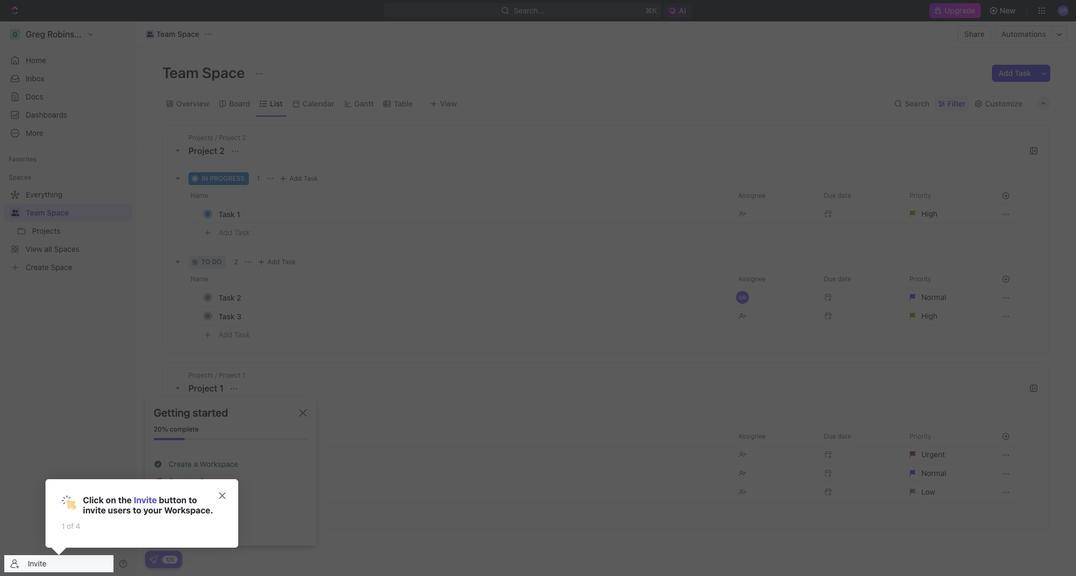 Task type: vqa. For each thing, say whether or not it's contained in the screenshot.
the business time image to the left
no



Task type: describe. For each thing, give the bounding box(es) containing it.
your
[[143, 506, 162, 516]]

1 right progress
[[257, 175, 260, 183]]

workspace.
[[164, 506, 213, 516]]

1 for task 1
[[237, 210, 240, 219]]

2 do from the top
[[212, 416, 222, 424]]

spaces
[[9, 174, 31, 182]]

calendar
[[303, 99, 335, 108]]

1 3 from the top
[[237, 312, 242, 321]]

search button
[[891, 96, 933, 111]]

‎task for ‎task 2
[[219, 470, 235, 479]]

a for workspace
[[194, 460, 198, 469]]

getting started
[[154, 407, 228, 419]]

new
[[1000, 6, 1016, 15]]

2 3 from the top
[[237, 488, 242, 497]]

inbox
[[26, 74, 44, 83]]

0 vertical spatial team
[[156, 29, 176, 39]]

favorites
[[9, 155, 37, 163]]

click
[[83, 496, 104, 506]]

search
[[905, 99, 930, 108]]

1 task 3 from the top
[[219, 312, 242, 321]]

table link
[[392, 96, 413, 111]]

a for task
[[185, 494, 189, 504]]

favorites button
[[4, 153, 41, 166]]

1/5
[[166, 557, 174, 563]]

custom
[[191, 512, 217, 521]]

users
[[108, 506, 131, 516]]

2 task 3 from the top
[[219, 488, 242, 497]]

close image
[[299, 410, 307, 417]]

task 1
[[219, 210, 240, 219]]

create a workspace
[[169, 460, 238, 469]]

in progress
[[201, 175, 245, 183]]

complete
[[170, 426, 199, 434]]

project for project 2
[[189, 146, 217, 156]]

progress
[[210, 175, 245, 183]]

‎task for ‎task 1
[[219, 451, 235, 460]]

click on the invite
[[83, 496, 157, 506]]

user group image inside team space "tree"
[[11, 210, 19, 216]]

workspace
[[200, 460, 238, 469]]

add a task
[[169, 494, 205, 504]]

docs link
[[4, 88, 132, 106]]

button
[[159, 496, 187, 506]]

search...
[[514, 6, 544, 15]]

1 of 4
[[62, 522, 80, 531]]

home link
[[4, 52, 132, 69]]

board link
[[227, 96, 250, 111]]

invite inside "sidebar" navigation
[[28, 560, 46, 569]]

a for custom
[[185, 512, 189, 521]]

2 to do from the top
[[201, 416, 222, 424]]

create a space
[[169, 477, 221, 486]]

invite
[[83, 506, 106, 516]]

⌘k
[[646, 6, 657, 15]]

create for create a workspace
[[169, 460, 192, 469]]

gantt link
[[352, 96, 374, 111]]

2 for ‎task
[[237, 470, 241, 479]]

dashboards
[[26, 110, 67, 119]]

project for project 1
[[189, 384, 217, 394]]

1 for project 1
[[220, 384, 224, 394]]



Task type: locate. For each thing, give the bounding box(es) containing it.
sidebar navigation
[[0, 21, 137, 577]]

user group image
[[147, 32, 153, 37], [11, 210, 19, 216]]

space
[[177, 29, 200, 39], [202, 64, 245, 81], [47, 208, 69, 217], [200, 477, 221, 486]]

‎task 1
[[219, 451, 240, 460]]

1 ‎task from the top
[[219, 451, 235, 460]]

invite
[[134, 496, 157, 506], [28, 560, 46, 569]]

task 3 link down task 2 link
[[216, 309, 730, 324]]

1 vertical spatial ‎task
[[219, 470, 235, 479]]

2 vertical spatial team space
[[26, 208, 69, 217]]

0 vertical spatial user group image
[[147, 32, 153, 37]]

project 2
[[189, 146, 227, 156]]

automations button
[[997, 26, 1052, 42]]

a left task
[[185, 494, 189, 504]]

1 vertical spatial team space
[[162, 64, 248, 81]]

‎task 1 link
[[216, 448, 730, 463]]

2 vertical spatial team
[[26, 208, 45, 217]]

customize
[[986, 99, 1023, 108]]

onboarding checklist button element
[[149, 556, 158, 565]]

‎task
[[219, 451, 235, 460], [219, 470, 235, 479]]

task 2 link
[[216, 290, 730, 306]]

0 vertical spatial team space
[[156, 29, 200, 39]]

create for create a space
[[169, 477, 192, 486]]

add task
[[999, 69, 1032, 78], [290, 175, 318, 183], [219, 228, 250, 237], [268, 258, 296, 266], [219, 330, 250, 339], [268, 416, 296, 424], [219, 507, 250, 516]]

2 task 3 link from the top
[[216, 485, 730, 501]]

1 for ‎task 1
[[237, 451, 240, 460]]

× dialog
[[46, 480, 238, 548]]

2 project from the top
[[189, 384, 217, 394]]

a up task
[[194, 477, 198, 486]]

table
[[394, 99, 413, 108]]

×
[[218, 488, 227, 503]]

0 vertical spatial to do
[[201, 258, 222, 266]]

new button
[[985, 2, 1023, 19]]

1 vertical spatial to do
[[201, 416, 222, 424]]

automations
[[1002, 29, 1047, 39]]

add a custom field
[[169, 512, 236, 521]]

of
[[67, 522, 74, 531]]

to
[[201, 258, 210, 266], [201, 416, 210, 424], [189, 496, 197, 506], [133, 506, 141, 516]]

1 do from the top
[[212, 258, 222, 266]]

invite inside × dialog
[[134, 496, 157, 506]]

1 vertical spatial invite
[[28, 560, 46, 569]]

customize button
[[972, 96, 1026, 111]]

1 vertical spatial 3
[[237, 488, 242, 497]]

create
[[169, 460, 192, 469], [169, 477, 192, 486]]

list
[[270, 99, 283, 108]]

onboarding checklist button image
[[149, 556, 158, 565]]

team space link
[[143, 28, 202, 41], [26, 205, 130, 222]]

create up add a task at the bottom left of the page
[[169, 477, 192, 486]]

0 vertical spatial task 3
[[219, 312, 242, 321]]

0 vertical spatial invite
[[134, 496, 157, 506]]

1 vertical spatial do
[[212, 416, 222, 424]]

getting
[[154, 407, 190, 419]]

task 2
[[219, 293, 241, 302]]

2 create from the top
[[169, 477, 192, 486]]

1 vertical spatial task 3 link
[[216, 485, 730, 501]]

1 vertical spatial project
[[189, 384, 217, 394]]

0 vertical spatial task 3 link
[[216, 309, 730, 324]]

0 vertical spatial ‎task
[[219, 451, 235, 460]]

‎task 2
[[219, 470, 241, 479]]

team space link inside "tree"
[[26, 205, 130, 222]]

1 vertical spatial create
[[169, 477, 192, 486]]

a
[[194, 460, 198, 469], [194, 477, 198, 486], [185, 494, 189, 504], [185, 512, 189, 521]]

1 up ‎task 2
[[237, 451, 240, 460]]

a up create a space
[[194, 460, 198, 469]]

2 ‎task from the top
[[219, 470, 235, 479]]

project 1
[[189, 384, 226, 394]]

board
[[229, 99, 250, 108]]

20% complete
[[154, 426, 199, 434]]

task 3 down ‎task 2
[[219, 488, 242, 497]]

do up task 2
[[212, 258, 222, 266]]

team space inside "tree"
[[26, 208, 69, 217]]

add
[[999, 69, 1013, 78], [290, 175, 302, 183], [219, 228, 232, 237], [268, 258, 280, 266], [219, 330, 232, 339], [268, 416, 280, 424], [169, 494, 183, 504], [219, 507, 232, 516], [169, 512, 183, 521]]

task
[[191, 494, 205, 504]]

team inside team space "tree"
[[26, 208, 45, 217]]

0 horizontal spatial invite
[[28, 560, 46, 569]]

upgrade
[[945, 6, 976, 15]]

overview link
[[174, 96, 209, 111]]

task 3
[[219, 312, 242, 321], [219, 488, 242, 497]]

1 to do from the top
[[201, 258, 222, 266]]

1 vertical spatial user group image
[[11, 210, 19, 216]]

1 horizontal spatial team space link
[[143, 28, 202, 41]]

user group image inside team space link
[[147, 32, 153, 37]]

to do
[[201, 258, 222, 266], [201, 416, 222, 424]]

1 inside × dialog
[[62, 522, 65, 531]]

‎task up workspace
[[219, 451, 235, 460]]

task 3 link down ‎task 2 link
[[216, 485, 730, 501]]

to do up task 2
[[201, 258, 222, 266]]

task 1 link
[[216, 206, 730, 222]]

0 vertical spatial 3
[[237, 312, 242, 321]]

space inside "tree"
[[47, 208, 69, 217]]

task
[[1015, 69, 1032, 78], [304, 175, 318, 183], [219, 210, 235, 219], [234, 228, 250, 237], [282, 258, 296, 266], [219, 293, 235, 302], [219, 312, 235, 321], [234, 330, 250, 339], [282, 416, 296, 424], [219, 488, 235, 497], [234, 507, 250, 516]]

in
[[201, 175, 208, 183]]

0 vertical spatial do
[[212, 258, 222, 266]]

home
[[26, 56, 46, 65]]

1 horizontal spatial invite
[[134, 496, 157, 506]]

project up 'in' at the top left of page
[[189, 146, 217, 156]]

1 up started
[[220, 384, 224, 394]]

project
[[189, 146, 217, 156], [189, 384, 217, 394]]

dashboards link
[[4, 107, 132, 124]]

overview
[[176, 99, 209, 108]]

do
[[212, 258, 222, 266], [212, 416, 222, 424]]

a for space
[[194, 477, 198, 486]]

1 down progress
[[237, 210, 240, 219]]

1 task 3 link from the top
[[216, 309, 730, 324]]

1
[[257, 175, 260, 183], [237, 210, 240, 219], [220, 384, 224, 394], [237, 451, 240, 460], [62, 522, 65, 531]]

2 for task
[[237, 293, 241, 302]]

team space
[[156, 29, 200, 39], [162, 64, 248, 81], [26, 208, 69, 217]]

started
[[193, 407, 228, 419]]

1 left the of
[[62, 522, 65, 531]]

share button
[[958, 26, 992, 43]]

upgrade link
[[930, 3, 981, 18]]

2 for project
[[220, 146, 225, 156]]

list link
[[268, 96, 283, 111]]

do down the project 1
[[212, 416, 222, 424]]

1 vertical spatial task 3
[[219, 488, 242, 497]]

team space tree
[[4, 186, 132, 276]]

button to invite users to your workspace.
[[83, 496, 213, 516]]

0 horizontal spatial team space link
[[26, 205, 130, 222]]

3 down task 2
[[237, 312, 242, 321]]

task 3 down task 2
[[219, 312, 242, 321]]

on
[[106, 496, 116, 506]]

1 project from the top
[[189, 146, 217, 156]]

0 horizontal spatial user group image
[[11, 210, 19, 216]]

create up create a space
[[169, 460, 192, 469]]

calendar link
[[301, 96, 335, 111]]

20%
[[154, 426, 168, 434]]

inbox link
[[4, 70, 132, 87]]

add task button
[[993, 65, 1038, 82], [277, 172, 322, 185], [214, 227, 254, 239], [255, 256, 300, 269], [214, 329, 254, 342], [255, 414, 300, 426], [214, 505, 254, 518]]

1 vertical spatial team space link
[[26, 205, 130, 222]]

1 create from the top
[[169, 460, 192, 469]]

× button
[[218, 488, 227, 503]]

gantt
[[354, 99, 374, 108]]

‎task down workspace
[[219, 470, 235, 479]]

a down add a task at the bottom left of the page
[[185, 512, 189, 521]]

the
[[118, 496, 132, 506]]

0 vertical spatial team space link
[[143, 28, 202, 41]]

4
[[76, 522, 80, 531]]

2
[[220, 146, 225, 156], [234, 258, 238, 266], [237, 293, 241, 302], [237, 470, 241, 479]]

docs
[[26, 92, 43, 101]]

to do down the project 1
[[201, 416, 222, 424]]

field
[[219, 512, 236, 521]]

3 right '×' button
[[237, 488, 242, 497]]

0 vertical spatial project
[[189, 146, 217, 156]]

‎task 2 link
[[216, 466, 730, 482]]

1 vertical spatial team
[[162, 64, 199, 81]]

team
[[156, 29, 176, 39], [162, 64, 199, 81], [26, 208, 45, 217]]

0 vertical spatial create
[[169, 460, 192, 469]]

1 horizontal spatial user group image
[[147, 32, 153, 37]]

project up started
[[189, 384, 217, 394]]

task 3 link
[[216, 309, 730, 324], [216, 485, 730, 501]]

share
[[965, 29, 985, 39]]



